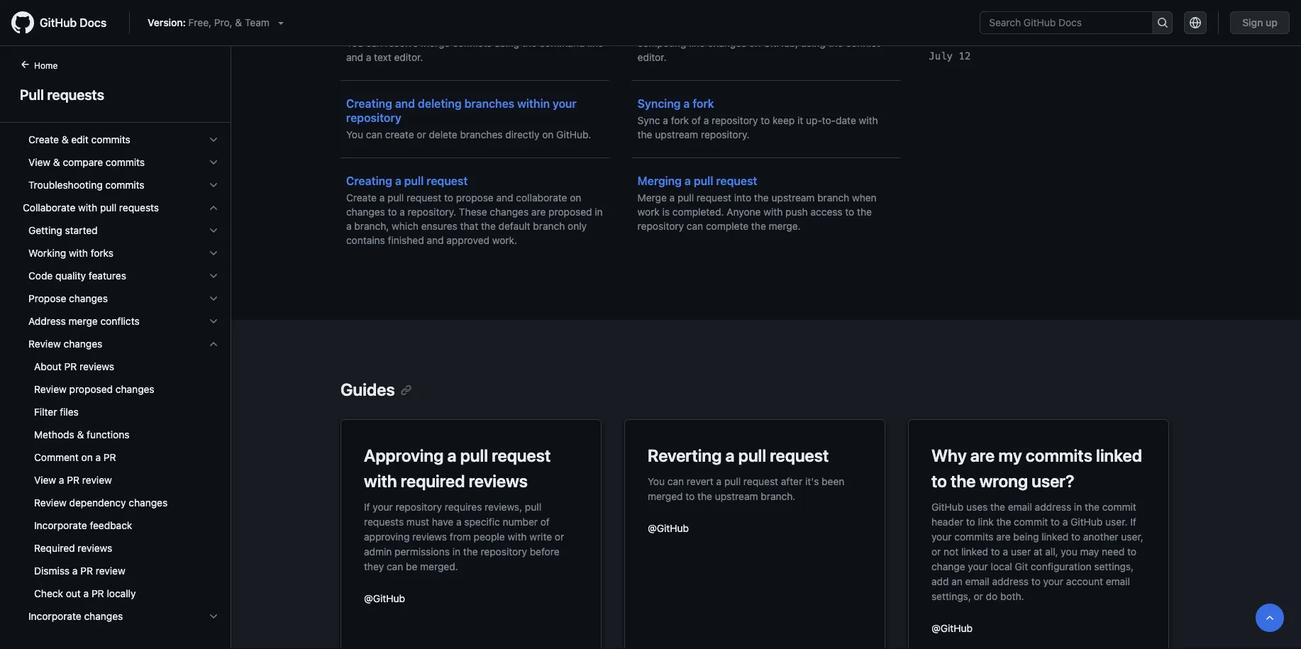 Task type: locate. For each thing, give the bounding box(es) containing it.
on
[[750, 37, 761, 49], [543, 129, 554, 141], [570, 192, 582, 204], [81, 452, 93, 464]]

write
[[530, 531, 552, 543]]

2 commit changes to your project element from the top
[[11, 128, 231, 197]]

comment
[[34, 452, 79, 464]]

address up the both.
[[993, 576, 1029, 587]]

1 vertical spatial creating
[[346, 174, 392, 188]]

home
[[34, 60, 58, 70]]

github.
[[557, 129, 592, 141]]

2 vertical spatial @github
[[932, 623, 973, 634]]

creating up create
[[346, 97, 392, 110]]

account
[[1067, 576, 1104, 587]]

that up approved
[[460, 220, 479, 232]]

collaborate with pull requests element for commit changes to your project element containing commit changes to your project
[[11, 219, 231, 628]]

functions
[[87, 429, 129, 441]]

upstream
[[655, 129, 699, 141], [772, 192, 815, 204], [715, 491, 759, 502]]

1 horizontal spatial resolve
[[677, 23, 710, 35]]

request up completed. in the right of the page
[[697, 192, 732, 204]]

0 vertical spatial pull
[[929, 21, 949, 34]]

1 vertical spatial incorporate
[[28, 611, 81, 623]]

header
[[932, 516, 964, 528]]

2 vertical spatial github
[[1071, 516, 1103, 528]]

linked right not
[[962, 546, 989, 558]]

conflicts down propose changes dropdown button
[[100, 316, 140, 327]]

or left delete
[[417, 129, 426, 141]]

if up user,
[[1131, 516, 1137, 528]]

to down why at the bottom
[[932, 471, 948, 491]]

2 vertical spatial conflicts
[[100, 316, 140, 327]]

that inside you can resolve simple merge conflicts that involve competing line changes on github, using the conflict editor.
[[819, 23, 837, 35]]

getting started
[[28, 225, 98, 236]]

1 horizontal spatial branch
[[818, 192, 850, 204]]

0 vertical spatial resolve
[[677, 23, 710, 35]]

docs
[[80, 16, 107, 29]]

0 horizontal spatial pull
[[20, 86, 44, 103]]

2 horizontal spatial github
[[1071, 516, 1103, 528]]

reviews,
[[485, 501, 523, 513]]

& left edit
[[62, 134, 69, 146]]

that
[[819, 23, 837, 35], [460, 220, 479, 232]]

are left my
[[971, 446, 995, 466]]

1 review changes element from the top
[[11, 333, 231, 606]]

1 vertical spatial if
[[1131, 516, 1137, 528]]

and up create
[[395, 97, 415, 110]]

syncing a fork sync a fork of a repository to keep it up-to-date with the upstream repository.
[[638, 97, 879, 141]]

1 commit changes to your project element from the top
[[11, 106, 231, 197]]

on right directly in the top of the page
[[543, 129, 554, 141]]

1 vertical spatial that
[[460, 220, 479, 232]]

merge.
[[769, 220, 801, 232]]

1 line from the left
[[588, 37, 604, 49]]

editor. inside the you can resolve merge conflicts using the command line and a text editor.
[[394, 51, 423, 63]]

fork
[[693, 97, 715, 110], [671, 115, 689, 126]]

the down these
[[481, 220, 496, 232]]

collaborate with pull requests element containing collaborate with pull requests
[[11, 197, 231, 628]]

2 vertical spatial are
[[997, 531, 1011, 543]]

request up after
[[770, 446, 829, 466]]

changes down 'check out a pr locally' link
[[84, 611, 123, 623]]

2 using from the left
[[801, 37, 826, 49]]

the right link
[[997, 516, 1012, 528]]

1 creating from the top
[[346, 97, 392, 110]]

view & compare commits
[[28, 157, 145, 168]]

changes down address merge conflicts
[[64, 338, 102, 350]]

sign up
[[1243, 17, 1278, 28]]

linked up "user."
[[1097, 446, 1143, 466]]

linked
[[1097, 446, 1143, 466], [1042, 531, 1069, 543], [962, 546, 989, 558]]

2 review changes element from the top
[[11, 356, 231, 606]]

0 vertical spatial branches
[[465, 97, 515, 110]]

pull inside dropdown button
[[100, 202, 117, 214]]

if your repository requires reviews, pull requests must have a specific number of approving reviews from people with write or admin permissions in the repository before they can be merged.
[[364, 501, 565, 572]]

can left "be"
[[387, 561, 403, 572]]

1 sc 9kayk9 0 image from the top
[[208, 134, 219, 146]]

create up branch,
[[346, 192, 377, 204]]

creating inside creating and deleting branches within your repository you can create or delete branches directly on github.
[[346, 97, 392, 110]]

2 sc 9kayk9 0 image from the top
[[208, 293, 219, 305]]

1 horizontal spatial if
[[1131, 516, 1137, 528]]

can inside you can resolve simple merge conflicts that involve competing line changes on github, using the conflict editor.
[[658, 23, 674, 35]]

0 vertical spatial github
[[40, 16, 77, 29]]

the right "into"
[[755, 192, 769, 204]]

0 vertical spatial of
[[692, 115, 701, 126]]

if up approving
[[364, 501, 370, 513]]

1 horizontal spatial proposed
[[549, 206, 592, 218]]

getting started button
[[17, 219, 225, 242]]

of
[[692, 115, 701, 126], [541, 516, 550, 528]]

can down completed. in the right of the page
[[687, 220, 704, 232]]

you
[[638, 23, 655, 35], [346, 37, 363, 49], [346, 129, 363, 141], [648, 476, 665, 487]]

sc 9kayk9 0 image for address merge conflicts
[[208, 316, 219, 327]]

with right date
[[859, 115, 879, 126]]

propose changes button
[[17, 287, 225, 310]]

branch left only
[[533, 220, 565, 232]]

repository
[[346, 111, 402, 125], [712, 115, 759, 126], [638, 220, 684, 232], [396, 501, 442, 513], [481, 546, 527, 558]]

a inside approving a pull request with required reviews
[[448, 446, 457, 466]]

request inside pull request merge queue is now generally available! july 12
[[952, 21, 993, 34]]

working
[[28, 247, 66, 259]]

to inside you can revert a pull request after it's been merged to the upstream branch.
[[686, 491, 695, 502]]

0 vertical spatial create
[[28, 134, 59, 146]]

can inside if your repository requires reviews, pull requests must have a specific number of approving reviews from people with write or admin permissions in the repository before they can be merged.
[[387, 561, 403, 572]]

your left the local
[[969, 561, 989, 572]]

you inside the you can resolve merge conflicts using the command line and a text editor.
[[346, 37, 363, 49]]

0 vertical spatial sc 9kayk9 0 image
[[208, 202, 219, 214]]

1 collaborate with pull requests element from the top
[[11, 197, 231, 628]]

0 vertical spatial repository.
[[701, 129, 750, 141]]

0 horizontal spatial repository.
[[408, 206, 457, 218]]

commit changes to your project element
[[11, 106, 231, 197], [11, 128, 231, 197]]

1 vertical spatial proposed
[[69, 384, 113, 395]]

or inside creating and deleting branches within your repository you can create or delete branches directly on github.
[[417, 129, 426, 141]]

2 creating from the top
[[346, 174, 392, 188]]

your inside if your repository requires reviews, pull requests must have a specific number of approving reviews from people with write or admin permissions in the repository before they can be merged.
[[373, 501, 393, 513]]

github
[[40, 16, 77, 29], [932, 501, 964, 513], [1071, 516, 1103, 528]]

1 vertical spatial sc 9kayk9 0 image
[[208, 293, 219, 305]]

sync
[[638, 115, 661, 126]]

2 editor. from the left
[[638, 51, 667, 63]]

merge inside address merge conflicts dropdown button
[[69, 316, 98, 327]]

2 horizontal spatial conflicts
[[777, 23, 816, 35]]

0 horizontal spatial line
[[588, 37, 604, 49]]

dismiss a pr review link
[[17, 560, 225, 583]]

review for review dependency changes
[[34, 497, 67, 509]]

commit up "user."
[[1103, 501, 1137, 513]]

fork down syncing at the top of page
[[671, 115, 689, 126]]

the inside if your repository requires reviews, pull requests must have a specific number of approving reviews from people with write or admin permissions in the repository before they can be merged.
[[463, 546, 478, 558]]

0 horizontal spatial using
[[495, 37, 520, 49]]

3 sc 9kayk9 0 image from the top
[[208, 180, 219, 191]]

collaborate with pull requests element for commit changes to your project element containing create & edit commits
[[11, 197, 231, 628]]

pull inside pull request merge queue is now generally available! july 12
[[929, 21, 949, 34]]

proposed inside review changes element
[[69, 384, 113, 395]]

creating up branch,
[[346, 174, 392, 188]]

upstream down sync
[[655, 129, 699, 141]]

0 vertical spatial view
[[28, 157, 50, 168]]

dismiss a pr review
[[34, 565, 125, 577]]

sc 9kayk9 0 image inside the review changes dropdown button
[[208, 339, 219, 350]]

to up you
[[1072, 531, 1081, 543]]

create
[[28, 134, 59, 146], [346, 192, 377, 204]]

about
[[34, 361, 62, 373]]

resolve
[[677, 23, 710, 35], [385, 37, 418, 49]]

the inside you can revert a pull request after it's been merged to the upstream branch.
[[698, 491, 713, 502]]

1 vertical spatial review
[[34, 384, 67, 395]]

incorporate down check
[[28, 611, 81, 623]]

sign up link
[[1231, 11, 1291, 34]]

sc 9kayk9 0 image inside incorporate changes 'dropdown button'
[[208, 611, 219, 623]]

push
[[786, 206, 808, 218]]

changes up the default
[[490, 206, 529, 218]]

the down sync
[[638, 129, 653, 141]]

1 vertical spatial pull
[[20, 86, 44, 103]]

configuration
[[1031, 561, 1092, 572]]

it's
[[806, 476, 819, 487]]

0 horizontal spatial proposed
[[69, 384, 113, 395]]

0 horizontal spatial resolve
[[385, 37, 418, 49]]

0 vertical spatial upstream
[[655, 129, 699, 141]]

requests up approving
[[364, 516, 404, 528]]

edit
[[71, 134, 89, 146]]

on inside pull requests element
[[81, 452, 93, 464]]

merge inside the you can resolve merge conflicts using the command line and a text editor.
[[421, 37, 450, 49]]

review changes element containing review changes
[[11, 333, 231, 606]]

1 vertical spatial github
[[932, 501, 964, 513]]

in down "from"
[[453, 546, 461, 558]]

commits down view & compare commits dropdown button
[[105, 179, 145, 191]]

1 editor. from the left
[[394, 51, 423, 63]]

review dependency changes
[[34, 497, 168, 509]]

1 horizontal spatial conflicts
[[453, 37, 492, 49]]

pr left locally
[[92, 588, 104, 600]]

reverting
[[648, 446, 722, 466]]

merge
[[996, 21, 1031, 34], [745, 23, 774, 35], [421, 37, 450, 49], [69, 316, 98, 327]]

1 vertical spatial address
[[993, 576, 1029, 587]]

view down comment
[[34, 475, 56, 486]]

2 horizontal spatial upstream
[[772, 192, 815, 204]]

the down "when"
[[858, 206, 872, 218]]

upstream down the reverting a pull request
[[715, 491, 759, 502]]

you for you can resolve merge conflicts using the command line and a text editor.
[[346, 37, 363, 49]]

review
[[82, 475, 112, 486], [96, 565, 125, 577]]

permissions
[[395, 546, 450, 558]]

pull requests element
[[0, 57, 231, 648]]

reviews up review proposed changes
[[80, 361, 114, 373]]

1 horizontal spatial address
[[1035, 501, 1072, 513]]

2 vertical spatial in
[[453, 546, 461, 558]]

address down user?
[[1035, 501, 1072, 513]]

address
[[1035, 501, 1072, 513], [993, 576, 1029, 587]]

with down the number
[[508, 531, 527, 543]]

review
[[28, 338, 61, 350], [34, 384, 67, 395], [34, 497, 67, 509]]

@github for why are my commits linked to the wrong user?
[[932, 623, 973, 634]]

review changes element
[[11, 333, 231, 606], [11, 356, 231, 606]]

at
[[1034, 546, 1043, 558]]

view inside view & compare commits dropdown button
[[28, 157, 50, 168]]

& for methods & functions
[[77, 429, 84, 441]]

1 sc 9kayk9 0 image from the top
[[208, 202, 219, 214]]

in left 'work'
[[595, 206, 603, 218]]

repository down 'work'
[[638, 220, 684, 232]]

resolve inside the you can resolve merge conflicts using the command line and a text editor.
[[385, 37, 418, 49]]

to down pull requests 'link'
[[103, 111, 112, 123]]

2 sc 9kayk9 0 image from the top
[[208, 157, 219, 168]]

conflicts inside the you can resolve merge conflicts using the command line and a text editor.
[[453, 37, 492, 49]]

1 vertical spatial conflicts
[[453, 37, 492, 49]]

2 vertical spatial linked
[[962, 546, 989, 558]]

with down approving on the bottom of the page
[[364, 471, 397, 491]]

commits inside 'why are my commits linked to the wrong user?'
[[1026, 446, 1093, 466]]

check
[[34, 588, 63, 600]]

1 vertical spatial settings,
[[932, 591, 972, 602]]

using left command at left
[[495, 37, 520, 49]]

0 horizontal spatial github
[[40, 16, 77, 29]]

view for view a pr review
[[34, 475, 56, 486]]

github for github uses the email address in the commit header to link the commit to a github user. if your commits are being linked to another user, or not linked to a user at all, you may need to change your local git configuration settings, add an email address to your account email settings, or do both.
[[932, 501, 964, 513]]

reviews up the reviews,
[[469, 471, 528, 491]]

compare
[[63, 157, 103, 168]]

0 horizontal spatial address
[[993, 576, 1029, 587]]

1 horizontal spatial linked
[[1042, 531, 1069, 543]]

sc 9kayk9 0 image inside code quality features dropdown button
[[208, 270, 219, 282]]

& for create & edit commits
[[62, 134, 69, 146]]

sc 9kayk9 0 image
[[208, 134, 219, 146], [208, 157, 219, 168], [208, 180, 219, 191], [208, 225, 219, 236], [208, 248, 219, 259], [208, 270, 219, 282], [208, 316, 219, 327], [208, 339, 219, 350], [208, 611, 219, 623]]

branch
[[818, 192, 850, 204], [533, 220, 565, 232]]

1 vertical spatial linked
[[1042, 531, 1069, 543]]

@github down merged
[[648, 522, 689, 534]]

7 sc 9kayk9 0 image from the top
[[208, 316, 219, 327]]

requests inside if your repository requires reviews, pull requests must have a specific number of approving reviews from people with write or admin permissions in the repository before they can be merged.
[[364, 516, 404, 528]]

None search field
[[980, 11, 1174, 34]]

you for you can revert a pull request after it's been merged to the upstream branch.
[[648, 476, 665, 487]]

sc 9kayk9 0 image for incorporate changes
[[208, 611, 219, 623]]

conflicts up the github,
[[777, 23, 816, 35]]

branch up access
[[818, 192, 850, 204]]

review up the dependency
[[82, 475, 112, 486]]

are inside creating a pull request create a pull request to propose and collaborate on changes to a repository. these changes are proposed in a branch, which ensures that the default branch only contains finished and approved work.
[[532, 206, 546, 218]]

repository. up the ensures in the top of the page
[[408, 206, 457, 218]]

0 vertical spatial are
[[532, 206, 546, 218]]

repository.
[[701, 129, 750, 141], [408, 206, 457, 218]]

review for review proposed changes
[[34, 384, 67, 395]]

1 vertical spatial commit
[[1014, 516, 1049, 528]]

incorporate inside review changes element
[[34, 520, 87, 532]]

creating inside creating a pull request create a pull request to propose and collaborate on changes to a repository. these changes are proposed in a branch, which ensures that the default branch only contains finished and approved work.
[[346, 174, 392, 188]]

1 horizontal spatial editor.
[[638, 51, 667, 63]]

0 vertical spatial settings,
[[1095, 561, 1134, 572]]

july
[[929, 50, 953, 62]]

is left now
[[1070, 21, 1078, 34]]

1 using from the left
[[495, 37, 520, 49]]

create down the commit
[[28, 134, 59, 146]]

1 vertical spatial is
[[663, 206, 670, 218]]

1 horizontal spatial requests
[[119, 202, 159, 214]]

review down view a pr review
[[34, 497, 67, 509]]

the left command at left
[[522, 37, 537, 49]]

0 horizontal spatial if
[[364, 501, 370, 513]]

commit changes to your project element containing create & edit commits
[[11, 128, 231, 197]]

repository inside merging a pull request merge a pull request into the upstream branch when work is completed. anyone with push access to the repository can complete the merge.
[[638, 220, 684, 232]]

5 sc 9kayk9 0 image from the top
[[208, 248, 219, 259]]

0 horizontal spatial upstream
[[655, 129, 699, 141]]

out
[[66, 588, 81, 600]]

review down about
[[34, 384, 67, 395]]

2 line from the left
[[689, 37, 705, 49]]

changes inside you can resolve simple merge conflicts that involve competing line changes on github, using the conflict editor.
[[708, 37, 747, 49]]

the inside 'why are my commits linked to the wrong user?'
[[951, 471, 976, 491]]

requests
[[47, 86, 104, 103], [119, 202, 159, 214], [364, 516, 404, 528]]

proposed down about pr reviews
[[69, 384, 113, 395]]

your up approving
[[373, 501, 393, 513]]

to up the local
[[992, 546, 1001, 558]]

upstream inside you can revert a pull request after it's been merged to the upstream branch.
[[715, 491, 759, 502]]

to down revert
[[686, 491, 695, 502]]

merge up 'deleting'
[[421, 37, 450, 49]]

are inside 'why are my commits linked to the wrong user?'
[[971, 446, 995, 466]]

sc 9kayk9 0 image
[[208, 202, 219, 214], [208, 293, 219, 305]]

team
[[245, 17, 270, 28]]

requests up commit changes to your project
[[47, 86, 104, 103]]

search image
[[1158, 17, 1169, 28]]

creating for pull
[[346, 174, 392, 188]]

and left text
[[346, 51, 363, 63]]

sc 9kayk9 0 image inside create & edit commits dropdown button
[[208, 134, 219, 146]]

0 horizontal spatial of
[[541, 516, 550, 528]]

proposed inside creating a pull request create a pull request to propose and collaborate on changes to a repository. these changes are proposed in a branch, which ensures that the default branch only contains finished and approved work.
[[549, 206, 592, 218]]

merge
[[638, 192, 667, 204]]

2 collaborate with pull requests element from the top
[[11, 219, 231, 628]]

can
[[658, 23, 674, 35], [366, 37, 383, 49], [366, 129, 383, 141], [687, 220, 704, 232], [668, 476, 684, 487], [387, 561, 403, 572]]

1 vertical spatial @github
[[364, 593, 405, 604]]

1 horizontal spatial settings,
[[1095, 561, 1134, 572]]

can up text
[[366, 37, 383, 49]]

conflict
[[846, 37, 881, 49]]

1 vertical spatial repository.
[[408, 206, 457, 218]]

github up another
[[1071, 516, 1103, 528]]

1 vertical spatial are
[[971, 446, 995, 466]]

contains
[[346, 235, 385, 246]]

the down "from"
[[463, 546, 478, 558]]

sc 9kayk9 0 image inside address merge conflicts dropdown button
[[208, 316, 219, 327]]

create
[[385, 129, 414, 141]]

you inside you can revert a pull request after it's been merged to the upstream branch.
[[648, 476, 665, 487]]

1 horizontal spatial is
[[1070, 21, 1078, 34]]

collaborate with pull requests element containing getting started
[[11, 219, 231, 628]]

merging
[[638, 174, 682, 188]]

reviews up the permissions
[[413, 531, 447, 543]]

1 vertical spatial requests
[[119, 202, 159, 214]]

2 horizontal spatial requests
[[364, 516, 404, 528]]

are
[[532, 206, 546, 218], [971, 446, 995, 466], [997, 531, 1011, 543]]

1 vertical spatial fork
[[671, 115, 689, 126]]

2 vertical spatial requests
[[364, 516, 404, 528]]

your up create & edit commits dropdown button
[[115, 111, 135, 123]]

2 vertical spatial review
[[34, 497, 67, 509]]

incorporate inside 'dropdown button'
[[28, 611, 81, 623]]

can up merged
[[668, 476, 684, 487]]

sc 9kayk9 0 image for working with forks
[[208, 248, 219, 259]]

2 horizontal spatial @github
[[932, 623, 973, 634]]

2 horizontal spatial linked
[[1097, 446, 1143, 466]]

you for you can resolve simple merge conflicts that involve competing line changes on github, using the conflict editor.
[[638, 23, 655, 35]]

to up which at left top
[[388, 206, 397, 218]]

that left involve
[[819, 23, 837, 35]]

on down methods & functions
[[81, 452, 93, 464]]

is right 'work'
[[663, 206, 670, 218]]

are down collaborate
[[532, 206, 546, 218]]

0 horizontal spatial are
[[532, 206, 546, 218]]

1 vertical spatial branch
[[533, 220, 565, 232]]

1 horizontal spatial of
[[692, 115, 701, 126]]

1 horizontal spatial line
[[689, 37, 705, 49]]

commits for why are my commits linked to the wrong user?
[[1026, 446, 1093, 466]]

ensures
[[422, 220, 458, 232]]

view for view & compare commits
[[28, 157, 50, 168]]

incorporate feedback link
[[17, 515, 225, 537]]

can left create
[[366, 129, 383, 141]]

0 vertical spatial review
[[82, 475, 112, 486]]

1 horizontal spatial create
[[346, 192, 377, 204]]

line right competing
[[689, 37, 705, 49]]

1 horizontal spatial are
[[971, 446, 995, 466]]

sc 9kayk9 0 image for code quality features
[[208, 270, 219, 282]]

pull inside if your repository requires reviews, pull requests must have a specific number of approving reviews from people with write or admin permissions in the repository before they can be merged.
[[525, 501, 542, 513]]

changes down simple
[[708, 37, 747, 49]]

with inside syncing a fork sync a fork of a repository to keep it up-to-date with the upstream repository.
[[859, 115, 879, 126]]

sc 9kayk9 0 image inside propose changes dropdown button
[[208, 293, 219, 305]]

in down user?
[[1075, 501, 1083, 513]]

incorporate changes
[[28, 611, 123, 623]]

0 vertical spatial incorporate
[[34, 520, 87, 532]]

requests inside 'link'
[[47, 86, 104, 103]]

repository up must
[[396, 501, 442, 513]]

can inside the you can resolve merge conflicts using the command line and a text editor.
[[366, 37, 383, 49]]

creating a pull request create a pull request to propose and collaborate on changes to a repository. these changes are proposed in a branch, which ensures that the default branch only contains finished and approved work.
[[346, 174, 603, 246]]

1 horizontal spatial repository.
[[701, 129, 750, 141]]

commits for create & edit commits
[[91, 134, 130, 146]]

branches right delete
[[460, 129, 503, 141]]

pull inside you can revert a pull request after it's been merged to the upstream branch.
[[725, 476, 741, 487]]

can inside merging a pull request merge a pull request into the upstream branch when work is completed. anyone with push access to the repository can complete the merge.
[[687, 220, 704, 232]]

2 horizontal spatial in
[[1075, 501, 1083, 513]]

pull up available! on the top of page
[[929, 21, 949, 34]]

to up all,
[[1051, 516, 1061, 528]]

0 vertical spatial requests
[[47, 86, 104, 103]]

view & compare commits button
[[17, 151, 225, 174]]

commit changes to your project button
[[17, 106, 225, 128]]

9 sc 9kayk9 0 image from the top
[[208, 611, 219, 623]]

you can resolve simple merge conflicts that involve competing line changes on github, using the conflict editor.
[[638, 23, 881, 63]]

1 horizontal spatial in
[[595, 206, 603, 218]]

8 sc 9kayk9 0 image from the top
[[208, 339, 219, 350]]

they
[[364, 561, 384, 572]]

resolve up competing
[[677, 23, 710, 35]]

4 sc 9kayk9 0 image from the top
[[208, 225, 219, 236]]

0 vertical spatial conflicts
[[777, 23, 816, 35]]

collaborate with pull requests element
[[11, 197, 231, 628], [11, 219, 231, 628]]

merge inside pull request merge queue is now generally available! july 12
[[996, 21, 1031, 34]]

incorporate up required
[[34, 520, 87, 532]]

branch inside merging a pull request merge a pull request into the upstream branch when work is completed. anyone with push access to the repository can complete the merge.
[[818, 192, 850, 204]]

changes
[[708, 37, 747, 49], [61, 111, 100, 123], [346, 206, 385, 218], [490, 206, 529, 218], [69, 293, 108, 305], [64, 338, 102, 350], [116, 384, 154, 395], [129, 497, 168, 509], [84, 611, 123, 623]]

review inside the review changes dropdown button
[[28, 338, 61, 350]]

repository. inside syncing a fork sync a fork of a repository to keep it up-to-date with the upstream repository.
[[701, 129, 750, 141]]

review inside review proposed changes link
[[34, 384, 67, 395]]

proposed
[[549, 206, 592, 218], [69, 384, 113, 395]]

1 vertical spatial of
[[541, 516, 550, 528]]

sc 9kayk9 0 image inside getting started dropdown button
[[208, 225, 219, 236]]

1 horizontal spatial @github
[[648, 522, 689, 534]]

view a pr review
[[34, 475, 112, 486]]

0 vertical spatial commit
[[1103, 501, 1137, 513]]

0 vertical spatial proposed
[[549, 206, 592, 218]]

forks
[[91, 247, 114, 259]]

6 sc 9kayk9 0 image from the top
[[208, 270, 219, 282]]

the inside the you can resolve merge conflicts using the command line and a text editor.
[[522, 37, 537, 49]]

@github for reverting a pull request
[[648, 522, 689, 534]]

0 vertical spatial that
[[819, 23, 837, 35]]

0 vertical spatial is
[[1070, 21, 1078, 34]]

request up the ensures in the top of the page
[[407, 192, 442, 204]]

commits down commit changes to your project dropdown button
[[91, 134, 130, 146]]

sc 9kayk9 0 image inside collaborate with pull requests dropdown button
[[208, 202, 219, 214]]

to
[[103, 111, 112, 123], [761, 115, 770, 126], [444, 192, 454, 204], [388, 206, 397, 218], [846, 206, 855, 218], [932, 471, 948, 491], [686, 491, 695, 502], [967, 516, 976, 528], [1051, 516, 1061, 528], [1072, 531, 1081, 543], [992, 546, 1001, 558], [1128, 546, 1137, 558], [1032, 576, 1041, 587]]

troubleshooting
[[28, 179, 103, 191]]

0 horizontal spatial conflicts
[[100, 316, 140, 327]]

resolve for a
[[677, 23, 710, 35]]

dismiss
[[34, 565, 70, 577]]

to left link
[[967, 516, 976, 528]]

view inside view a pr review link
[[34, 475, 56, 486]]

0 vertical spatial branch
[[818, 192, 850, 204]]

git
[[1016, 561, 1029, 572]]

1 horizontal spatial pull
[[929, 21, 949, 34]]

you can resolve simple merge conflicts that involve competing line changes on github, using the conflict editor. link
[[638, 0, 895, 76]]

0 horizontal spatial in
[[453, 546, 461, 558]]

review inside review dependency changes link
[[34, 497, 67, 509]]

0 horizontal spatial editor.
[[394, 51, 423, 63]]

tooltip
[[1256, 604, 1285, 632]]

review for view a pr review
[[82, 475, 112, 486]]

1 vertical spatial review
[[96, 565, 125, 577]]

0 vertical spatial review
[[28, 338, 61, 350]]



Task type: vqa. For each thing, say whether or not it's contained in the screenshot.
Excluding Content
no



Task type: describe. For each thing, give the bounding box(es) containing it.
sc 9kayk9 0 image for propose changes
[[208, 293, 219, 305]]

line inside you can resolve simple merge conflicts that involve competing line changes on github, using the conflict editor.
[[689, 37, 705, 49]]

request up "into"
[[717, 174, 758, 188]]

an
[[952, 576, 963, 587]]

required
[[34, 543, 75, 554]]

guides link
[[341, 380, 412, 400]]

commit changes to your project element containing commit changes to your project
[[11, 106, 231, 197]]

sc 9kayk9 0 image for view & compare commits
[[208, 157, 219, 168]]

troubleshooting commits button
[[17, 174, 225, 197]]

your down header
[[932, 531, 952, 543]]

user
[[1012, 546, 1032, 558]]

repository down people
[[481, 546, 527, 558]]

after
[[781, 476, 803, 487]]

another
[[1084, 531, 1119, 543]]

and inside creating and deleting branches within your repository you can create or delete branches directly on github.
[[395, 97, 415, 110]]

you can resolve merge conflicts using the command line and a text editor.
[[346, 37, 604, 63]]

into
[[735, 192, 752, 204]]

to left the 'propose'
[[444, 192, 454, 204]]

upstream inside merging a pull request merge a pull request into the upstream branch when work is completed. anyone with push access to the repository can complete the merge.
[[772, 192, 815, 204]]

sc 9kayk9 0 image for create & edit commits
[[208, 134, 219, 146]]

0 horizontal spatial email
[[966, 576, 990, 587]]

request inside you can revert a pull request after it's been merged to the upstream branch.
[[744, 476, 779, 487]]

review for dismiss a pr review
[[96, 565, 125, 577]]

completed.
[[673, 206, 724, 218]]

the up another
[[1085, 501, 1100, 513]]

github uses the email address in the commit header to link the commit to a github user. if your commits are being linked to another user, or not linked to a user at all, you may need to change your local git configuration settings, add an email address to your account email settings, or do both.
[[932, 501, 1144, 602]]

the down anyone
[[752, 220, 767, 232]]

& for view & compare commits
[[53, 157, 60, 168]]

code quality features
[[28, 270, 126, 282]]

you inside creating and deleting branches within your repository you can create or delete branches directly on github.
[[346, 129, 363, 141]]

of inside if your repository requires reviews, pull requests must have a specific number of approving reviews from people with write or admin permissions in the repository before they can be merged.
[[541, 516, 550, 528]]

create & edit commits button
[[17, 128, 225, 151]]

triangle down image
[[275, 17, 287, 28]]

can inside creating and deleting branches within your repository you can create or delete branches directly on github.
[[366, 129, 383, 141]]

involve
[[840, 23, 872, 35]]

create inside create & edit commits dropdown button
[[28, 134, 59, 146]]

review proposed changes
[[34, 384, 154, 395]]

are inside github uses the email address in the commit header to link the commit to a github user. if your commits are being linked to another user, or not linked to a user at all, you may need to change your local git configuration settings, add an email address to your account email settings, or do both.
[[997, 531, 1011, 543]]

commits for view & compare commits
[[106, 157, 145, 168]]

working with forks button
[[17, 242, 225, 265]]

admin
[[364, 546, 392, 558]]

changes up address merge conflicts
[[69, 293, 108, 305]]

methods
[[34, 429, 74, 441]]

syncing
[[638, 97, 681, 110]]

reviews inside required reviews link
[[78, 543, 112, 554]]

changes up branch,
[[346, 206, 385, 218]]

using inside you can resolve simple merge conflicts that involve competing line changes on github, using the conflict editor.
[[801, 37, 826, 49]]

0 horizontal spatial linked
[[962, 546, 989, 558]]

collaborate with pull requests
[[23, 202, 159, 214]]

required
[[401, 471, 465, 491]]

pull for pull request merge queue is now generally available! july 12
[[929, 21, 949, 34]]

and down the ensures in the top of the page
[[427, 235, 444, 246]]

add
[[932, 576, 949, 587]]

on inside creating a pull request create a pull request to propose and collaborate on changes to a repository. these changes are proposed in a branch, which ensures that the default branch only contains finished and approved work.
[[570, 192, 582, 204]]

commits inside 'dropdown button'
[[105, 179, 145, 191]]

anyone
[[727, 206, 761, 218]]

Search GitHub Docs search field
[[981, 12, 1153, 33]]

changes down about pr reviews link
[[116, 384, 154, 395]]

propose
[[28, 293, 66, 305]]

pr down comment on a pr
[[67, 475, 80, 486]]

my
[[999, 446, 1023, 466]]

must
[[407, 516, 429, 528]]

1 vertical spatial branches
[[460, 129, 503, 141]]

quality
[[55, 270, 86, 282]]

request inside approving a pull request with required reviews
[[492, 446, 551, 466]]

merge inside you can resolve simple merge conflicts that involve competing line changes on github, using the conflict editor.
[[745, 23, 774, 35]]

sc 9kayk9 0 image for troubleshooting commits
[[208, 180, 219, 191]]

troubleshooting commits
[[28, 179, 145, 191]]

address merge conflicts
[[28, 316, 140, 327]]

request up the 'propose'
[[427, 174, 468, 188]]

@github for approving a pull request with required reviews
[[364, 593, 405, 604]]

text
[[374, 51, 392, 63]]

your down the configuration
[[1044, 576, 1064, 587]]

delete
[[429, 129, 458, 141]]

to-
[[823, 115, 836, 126]]

have
[[432, 516, 454, 528]]

github for github docs
[[40, 16, 77, 29]]

features
[[89, 270, 126, 282]]

people
[[474, 531, 505, 543]]

0 vertical spatial fork
[[693, 97, 715, 110]]

incorporate for incorporate changes
[[28, 611, 81, 623]]

if inside if your repository requires reviews, pull requests must have a specific number of approving reviews from people with write or admin permissions in the repository before they can be merged.
[[364, 501, 370, 513]]

uses
[[967, 501, 988, 513]]

sc 9kayk9 0 image for collaborate with pull requests
[[208, 202, 219, 214]]

if inside github uses the email address in the commit header to link the commit to a github user. if your commits are being linked to another user, or not linked to a user at all, you may need to change your local git configuration settings, add an email address to your account email settings, or do both.
[[1131, 516, 1137, 528]]

july 12 element
[[929, 50, 971, 62]]

in inside github uses the email address in the commit header to link the commit to a github user. if your commits are being linked to another user, or not linked to a user at all, you may need to change your local git configuration settings, add an email address to your account email settings, or do both.
[[1075, 501, 1083, 513]]

of inside syncing a fork sync a fork of a repository to keep it up-to-date with the upstream repository.
[[692, 115, 701, 126]]

or inside if your repository requires reviews, pull requests must have a specific number of approving reviews from people with write or admin permissions in the repository before they can be merged.
[[555, 531, 565, 543]]

collaborate
[[23, 202, 75, 214]]

requests inside dropdown button
[[119, 202, 159, 214]]

incorporate for incorporate feedback
[[34, 520, 87, 532]]

and inside the you can resolve merge conflicts using the command line and a text editor.
[[346, 51, 363, 63]]

pull inside approving a pull request with required reviews
[[460, 446, 488, 466]]

work.
[[492, 235, 517, 246]]

view a pr review link
[[17, 469, 225, 492]]

filter
[[34, 406, 57, 418]]

0 vertical spatial address
[[1035, 501, 1072, 513]]

2 horizontal spatial email
[[1106, 576, 1131, 587]]

to inside 'why are my commits linked to the wrong user?'
[[932, 471, 948, 491]]

when
[[853, 192, 877, 204]]

a inside if your repository requires reviews, pull requests must have a specific number of approving reviews from people with write or admin permissions in the repository before they can be merged.
[[456, 516, 462, 528]]

a inside the you can resolve merge conflicts using the command line and a text editor.
[[366, 51, 372, 63]]

repository inside creating and deleting branches within your repository you can create or delete branches directly on github.
[[346, 111, 402, 125]]

methods & functions link
[[17, 424, 225, 446]]

approving
[[364, 531, 410, 543]]

scroll to top image
[[1265, 613, 1276, 624]]

up-
[[806, 115, 823, 126]]

creating and deleting branches within your repository you can create or delete branches directly on github.
[[346, 97, 592, 141]]

repository inside syncing a fork sync a fork of a repository to keep it up-to-date with the upstream repository.
[[712, 115, 759, 126]]

with inside 'dropdown button'
[[69, 247, 88, 259]]

repository. inside creating a pull request create a pull request to propose and collaborate on changes to a repository. these changes are proposed in a branch, which ensures that the default branch only contains finished and approved work.
[[408, 206, 457, 218]]

your inside creating and deleting branches within your repository you can create or delete branches directly on github.
[[553, 97, 577, 110]]

pr right about
[[64, 361, 77, 373]]

review for review changes
[[28, 338, 61, 350]]

upstream inside syncing a fork sync a fork of a repository to keep it up-to-date with the upstream repository.
[[655, 129, 699, 141]]

that inside creating a pull request create a pull request to propose and collaborate on changes to a repository. these changes are proposed in a branch, which ensures that the default branch only contains finished and approved work.
[[460, 220, 479, 232]]

commits inside github uses the email address in the commit header to link the commit to a github user. if your commits are being linked to another user, or not linked to a user at all, you may need to change your local git configuration settings, add an email address to your account email settings, or do both.
[[955, 531, 994, 543]]

version: free, pro, & team
[[148, 17, 270, 28]]

finished
[[388, 235, 424, 246]]

is inside pull request merge queue is now generally available! july 12
[[1070, 21, 1078, 34]]

reviews inside about pr reviews link
[[80, 361, 114, 373]]

directly
[[506, 129, 540, 141]]

changes down view a pr review link
[[129, 497, 168, 509]]

approved
[[447, 235, 490, 246]]

your inside dropdown button
[[115, 111, 135, 123]]

with inside dropdown button
[[78, 202, 97, 214]]

pull request merge queue is now generally available! july 12
[[929, 21, 1156, 62]]

to down user,
[[1128, 546, 1137, 558]]

editor. inside you can resolve simple merge conflicts that involve competing line changes on github, using the conflict editor.
[[638, 51, 667, 63]]

may
[[1081, 546, 1100, 558]]

sc 9kayk9 0 image for getting started
[[208, 225, 219, 236]]

branch,
[[354, 220, 389, 232]]

github,
[[764, 37, 799, 49]]

keep
[[773, 115, 795, 126]]

using inside the you can resolve merge conflicts using the command line and a text editor.
[[495, 37, 520, 49]]

sc 9kayk9 0 image for review changes
[[208, 339, 219, 350]]

conflicts inside you can resolve simple merge conflicts that involve competing line changes on github, using the conflict editor.
[[777, 23, 816, 35]]

default
[[499, 220, 531, 232]]

the inside syncing a fork sync a fork of a repository to keep it up-to-date with the upstream repository.
[[638, 129, 653, 141]]

line inside the you can resolve merge conflicts using the command line and a text editor.
[[588, 37, 604, 49]]

to down the configuration
[[1032, 576, 1041, 587]]

queue
[[1033, 21, 1067, 34]]

deleting
[[418, 97, 462, 110]]

address merge conflicts button
[[17, 310, 225, 333]]

merged.
[[420, 561, 458, 572]]

the inside creating a pull request create a pull request to propose and collaborate on changes to a repository. these changes are proposed in a branch, which ensures that the default branch only contains finished and approved work.
[[481, 220, 496, 232]]

free,
[[189, 17, 212, 28]]

on inside you can resolve simple merge conflicts that involve competing line changes on github, using the conflict editor.
[[750, 37, 761, 49]]

creating for repository
[[346, 97, 392, 110]]

filter files
[[34, 406, 79, 418]]

0 horizontal spatial commit
[[1014, 516, 1049, 528]]

& right "pro,"
[[235, 17, 242, 28]]

can inside you can revert a pull request after it's been merged to the upstream branch.
[[668, 476, 684, 487]]

pr down functions
[[104, 452, 116, 464]]

a inside you can revert a pull request after it's been merged to the upstream branch.
[[717, 476, 722, 487]]

being
[[1014, 531, 1040, 543]]

in inside if your repository requires reviews, pull requests must have a specific number of approving reviews from people with write or admin permissions in the repository before they can be merged.
[[453, 546, 461, 558]]

1 horizontal spatial commit
[[1103, 501, 1137, 513]]

check out a pr locally link
[[17, 583, 225, 606]]

work
[[638, 206, 660, 218]]

pr up check out a pr locally
[[80, 565, 93, 577]]

collaborate with pull requests button
[[17, 197, 225, 219]]

and up the default
[[497, 192, 514, 204]]

approving a pull request with required reviews
[[364, 446, 551, 491]]

address
[[28, 316, 66, 327]]

1 horizontal spatial email
[[1008, 501, 1033, 513]]

review changes element containing about pr reviews
[[11, 356, 231, 606]]

pull requests
[[20, 86, 104, 103]]

with inside approving a pull request with required reviews
[[364, 471, 397, 491]]

reverting a pull request
[[648, 446, 829, 466]]

pull for pull requests
[[20, 86, 44, 103]]

conflicts inside address merge conflicts dropdown button
[[100, 316, 140, 327]]

the up link
[[991, 501, 1006, 513]]

in inside creating a pull request create a pull request to propose and collaborate on changes to a repository. these changes are proposed in a branch, which ensures that the default branch only contains finished and approved work.
[[595, 206, 603, 218]]

with inside if your repository requires reviews, pull requests must have a specific number of approving reviews from people with write or admin permissions in the repository before they can be merged.
[[508, 531, 527, 543]]

0 horizontal spatial fork
[[671, 115, 689, 126]]

about pr reviews link
[[17, 356, 225, 378]]

changes up edit
[[61, 111, 100, 123]]

to inside merging a pull request merge a pull request into the upstream branch when work is completed. anyone with push access to the repository can complete the merge.
[[846, 206, 855, 218]]

resolve for and
[[385, 37, 418, 49]]

reviews inside if your repository requires reviews, pull requests must have a specific number of approving reviews from people with write or admin permissions in the repository before they can be merged.
[[413, 531, 447, 543]]

sign
[[1243, 17, 1264, 28]]

incorporate changes button
[[17, 606, 225, 628]]

or left not
[[932, 546, 941, 558]]

reviews inside approving a pull request with required reviews
[[469, 471, 528, 491]]

merging a pull request merge a pull request into the upstream branch when work is completed. anyone with push access to the repository can complete the merge.
[[638, 174, 877, 232]]

not
[[944, 546, 959, 558]]

dependency
[[69, 497, 126, 509]]

is inside merging a pull request merge a pull request into the upstream branch when work is completed. anyone with push access to the repository can complete the merge.
[[663, 206, 670, 218]]

project
[[137, 111, 170, 123]]

on inside creating and deleting branches within your repository you can create or delete branches directly on github.
[[543, 129, 554, 141]]

linked inside 'why are my commits linked to the wrong user?'
[[1097, 446, 1143, 466]]

be
[[406, 561, 418, 572]]

available!
[[929, 35, 980, 49]]

to inside syncing a fork sync a fork of a repository to keep it up-to-date with the upstream repository.
[[761, 115, 770, 126]]

the inside you can resolve simple merge conflicts that involve competing line changes on github, using the conflict editor.
[[829, 37, 844, 49]]

with inside merging a pull request merge a pull request into the upstream branch when work is completed. anyone with push access to the repository can complete the merge.
[[764, 206, 783, 218]]

revert
[[687, 476, 714, 487]]

changes inside 'dropdown button'
[[84, 611, 123, 623]]

0 horizontal spatial settings,
[[932, 591, 972, 602]]

or left do at the bottom of the page
[[974, 591, 984, 602]]

simple
[[713, 23, 742, 35]]

select language: current language is english image
[[1191, 17, 1202, 28]]

create inside creating a pull request create a pull request to propose and collaborate on changes to a repository. these changes are proposed in a branch, which ensures that the default branch only contains finished and approved work.
[[346, 192, 377, 204]]

to inside commit changes to your project dropdown button
[[103, 111, 112, 123]]

branch inside creating a pull request create a pull request to propose and collaborate on changes to a repository. these changes are proposed in a branch, which ensures that the default branch only contains finished and approved work.
[[533, 220, 565, 232]]

filter files link
[[17, 401, 225, 424]]



